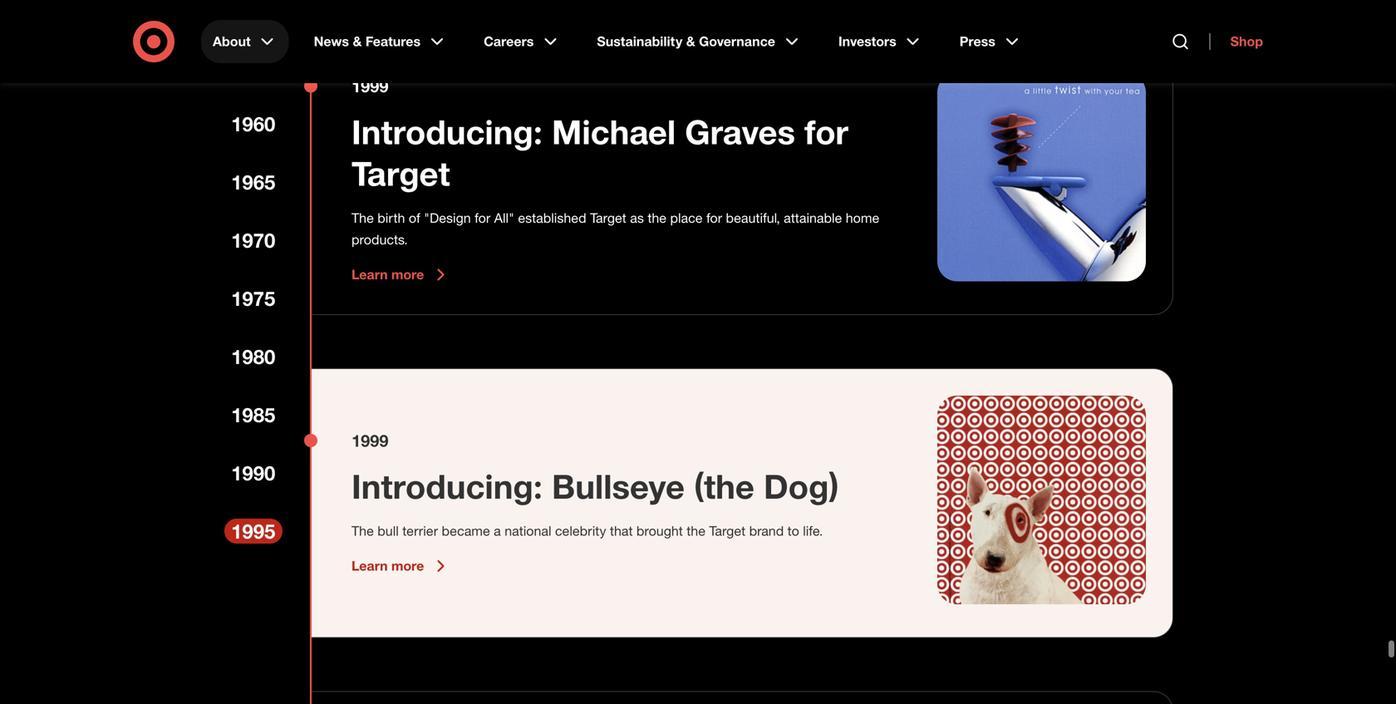 Task type: locate. For each thing, give the bounding box(es) containing it.
target left as
[[590, 210, 627, 226]]

2 learn more from the top
[[352, 558, 424, 574]]

0 vertical spatial more
[[392, 267, 424, 283]]

1960 link
[[225, 111, 283, 136]]

0 horizontal spatial target
[[352, 153, 450, 194]]

that
[[610, 523, 633, 539]]

beautiful,
[[726, 210, 781, 226]]

0 vertical spatial the
[[352, 210, 374, 226]]

learn more button for introducing: michael graves for target
[[352, 265, 451, 285]]

investors link
[[827, 20, 935, 63]]

1 vertical spatial target
[[590, 210, 627, 226]]

0 vertical spatial introducing:
[[352, 112, 543, 152]]

learn more button down products.
[[352, 265, 451, 285]]

2 1999 from the top
[[352, 431, 389, 451]]

1975 link
[[225, 286, 283, 311]]

the up products.
[[352, 210, 374, 226]]

learn down bull
[[352, 558, 388, 574]]

1 learn from the top
[[352, 267, 388, 283]]

1 vertical spatial the
[[352, 523, 374, 539]]

0 vertical spatial learn
[[352, 267, 388, 283]]

established
[[518, 210, 587, 226]]

introducing: michael graves for target
[[352, 112, 849, 194]]

1 learn more from the top
[[352, 267, 424, 283]]

introducing: inside 'button'
[[352, 466, 543, 507]]

news
[[314, 33, 349, 49]]

1965 link
[[225, 170, 283, 195]]

0 horizontal spatial &
[[353, 33, 362, 49]]

learn down products.
[[352, 267, 388, 283]]

brand
[[750, 523, 784, 539]]

1970 link
[[225, 228, 283, 253]]

for
[[805, 112, 849, 152], [475, 210, 491, 226], [707, 210, 723, 226]]

about
[[213, 33, 251, 49]]

0 vertical spatial 1999
[[352, 76, 389, 96]]

1 vertical spatial the
[[687, 523, 706, 539]]

press link
[[949, 20, 1034, 63]]

governance
[[699, 33, 776, 49]]

the
[[648, 210, 667, 226], [687, 523, 706, 539]]

1 horizontal spatial target
[[590, 210, 627, 226]]

more down products.
[[392, 267, 424, 283]]

more down terrier at the left of the page
[[392, 558, 424, 574]]

the right brought on the left of the page
[[687, 523, 706, 539]]

1 horizontal spatial the
[[687, 523, 706, 539]]

1 & from the left
[[353, 33, 362, 49]]

1 vertical spatial learn more button
[[352, 556, 451, 576]]

the for bullseye
[[687, 523, 706, 539]]

& right news
[[353, 33, 362, 49]]

1 1999 from the top
[[352, 76, 389, 96]]

celebrity
[[555, 523, 607, 539]]

brought
[[637, 523, 683, 539]]

0 vertical spatial target
[[352, 153, 450, 194]]

target inside the birth of "design for all" established target as the place for beautiful, attainable home products.
[[590, 210, 627, 226]]

1 the from the top
[[352, 210, 374, 226]]

& left governance
[[687, 33, 696, 49]]

1 more from the top
[[392, 267, 424, 283]]

the inside the birth of "design for all" established target as the place for beautiful, attainable home products.
[[648, 210, 667, 226]]

home
[[846, 210, 880, 226]]

target up birth
[[352, 153, 450, 194]]

1 vertical spatial introducing:
[[352, 466, 543, 507]]

careers link
[[472, 20, 572, 63]]

& for governance
[[687, 33, 696, 49]]

introducing: inside introducing: michael graves for target
[[352, 112, 543, 152]]

1999
[[352, 76, 389, 96], [352, 431, 389, 451]]

"design
[[424, 210, 471, 226]]

the right as
[[648, 210, 667, 226]]

0 vertical spatial learn more button
[[352, 265, 451, 285]]

2 more from the top
[[392, 558, 424, 574]]

learn
[[352, 267, 388, 283], [352, 558, 388, 574]]

the inside the birth of "design for all" established target as the place for beautiful, attainable home products.
[[352, 210, 374, 226]]

0 horizontal spatial the
[[648, 210, 667, 226]]

1 vertical spatial learn
[[352, 558, 388, 574]]

target left "brand"
[[710, 523, 746, 539]]

learn more down bull
[[352, 558, 424, 574]]

learn more button down bull
[[352, 556, 451, 576]]

terrier
[[403, 523, 438, 539]]

dog)
[[764, 466, 839, 507]]

graves
[[685, 112, 796, 152]]

learn more button for introducing: bullseye (the dog)
[[352, 556, 451, 576]]

a
[[494, 523, 501, 539]]

1 horizontal spatial &
[[687, 33, 696, 49]]

learn more
[[352, 267, 424, 283], [352, 558, 424, 574]]

birth
[[378, 210, 405, 226]]

learn more down products.
[[352, 267, 424, 283]]

more
[[392, 267, 424, 283], [392, 558, 424, 574]]

learn more for introducing: bullseye (the dog)
[[352, 558, 424, 574]]

bull
[[378, 523, 399, 539]]

2 the from the top
[[352, 523, 374, 539]]

introducing: bullseye (the dog)
[[352, 466, 839, 507]]

learn for introducing: michael graves for target
[[352, 267, 388, 283]]

the for introducing: bullseye (the dog)
[[352, 523, 374, 539]]

2 learn from the top
[[352, 558, 388, 574]]

2 introducing: from the top
[[352, 466, 543, 507]]

2 horizontal spatial for
[[805, 112, 849, 152]]

1 vertical spatial more
[[392, 558, 424, 574]]

products.
[[352, 232, 408, 248]]

2 learn more button from the top
[[352, 556, 451, 576]]

news & features link
[[302, 20, 459, 63]]

attainable
[[784, 210, 843, 226]]

1 vertical spatial 1999
[[352, 431, 389, 451]]

sustainability & governance link
[[586, 20, 814, 63]]

of
[[409, 210, 421, 226]]

1 introducing: from the top
[[352, 112, 543, 152]]

0 vertical spatial the
[[648, 210, 667, 226]]

the left bull
[[352, 523, 374, 539]]

national
[[505, 523, 552, 539]]

investors
[[839, 33, 897, 49]]

2 horizontal spatial target
[[710, 523, 746, 539]]

&
[[353, 33, 362, 49], [687, 33, 696, 49]]

1 learn more button from the top
[[352, 265, 451, 285]]

1 vertical spatial learn more
[[352, 558, 424, 574]]

the bull terrier became a national celebrity that brought the target brand to life.
[[352, 523, 823, 539]]

0 vertical spatial learn more
[[352, 267, 424, 283]]

learn more button
[[352, 265, 451, 285], [352, 556, 451, 576]]

became
[[442, 523, 490, 539]]

about link
[[201, 20, 289, 63]]

shop link
[[1210, 33, 1264, 50]]

features
[[366, 33, 421, 49]]

target
[[352, 153, 450, 194], [590, 210, 627, 226], [710, 523, 746, 539]]

the
[[352, 210, 374, 226], [352, 523, 374, 539]]

introducing:
[[352, 112, 543, 152], [352, 466, 543, 507]]

all"
[[494, 210, 515, 226]]

michael
[[552, 112, 676, 152]]

bullseye
[[552, 466, 685, 507]]

2 & from the left
[[687, 33, 696, 49]]



Task type: describe. For each thing, give the bounding box(es) containing it.
sustainability & governance
[[597, 33, 776, 49]]

1970
[[231, 228, 276, 252]]

1990
[[231, 461, 276, 485]]

1999 for introducing: bullseye (the dog)
[[352, 431, 389, 451]]

target inside introducing: michael graves for target
[[352, 153, 450, 194]]

introducing: for introducing: bullseye (the dog)
[[352, 466, 543, 507]]

the for michael
[[648, 210, 667, 226]]

1 horizontal spatial for
[[707, 210, 723, 226]]

1995
[[231, 519, 276, 543]]

place
[[671, 210, 703, 226]]

1999 for introducing: michael graves for target
[[352, 76, 389, 96]]

learn more for introducing: michael graves for target
[[352, 267, 424, 283]]

as
[[631, 210, 644, 226]]

the birth of "design for all" established target as the place for beautiful, attainable home products.
[[352, 210, 880, 248]]

introducing: for introducing: michael graves for target
[[352, 112, 543, 152]]

learn for introducing: bullseye (the dog)
[[352, 558, 388, 574]]

sustainability
[[597, 33, 683, 49]]

news & features
[[314, 33, 421, 49]]

(the
[[694, 466, 755, 507]]

1985 link
[[225, 402, 283, 427]]

more for introducing: michael graves for target
[[392, 267, 424, 283]]

press
[[960, 33, 996, 49]]

& for features
[[353, 33, 362, 49]]

1960
[[231, 112, 276, 136]]

2 vertical spatial target
[[710, 523, 746, 539]]

life.
[[803, 523, 823, 539]]

introducing: michael graves for target button
[[352, 111, 898, 194]]

1965
[[231, 170, 276, 194]]

1995 link
[[225, 519, 283, 544]]

for inside introducing: michael graves for target
[[805, 112, 849, 152]]

1990 link
[[225, 461, 283, 486]]

1985
[[231, 403, 276, 427]]

1980
[[231, 345, 276, 369]]

to
[[788, 523, 800, 539]]

a key on a key chain image
[[938, 73, 1147, 281]]

shop
[[1231, 33, 1264, 49]]

the for introducing: michael graves for target
[[352, 210, 374, 226]]

0 horizontal spatial for
[[475, 210, 491, 226]]

more for introducing: bullseye (the dog)
[[392, 558, 424, 574]]

introducing: bullseye (the dog) button
[[352, 466, 839, 507]]

1980 link
[[225, 344, 283, 369]]

careers
[[484, 33, 534, 49]]

1975
[[231, 286, 276, 311]]



Task type: vqa. For each thing, say whether or not it's contained in the screenshot.
Announces related to Minute
no



